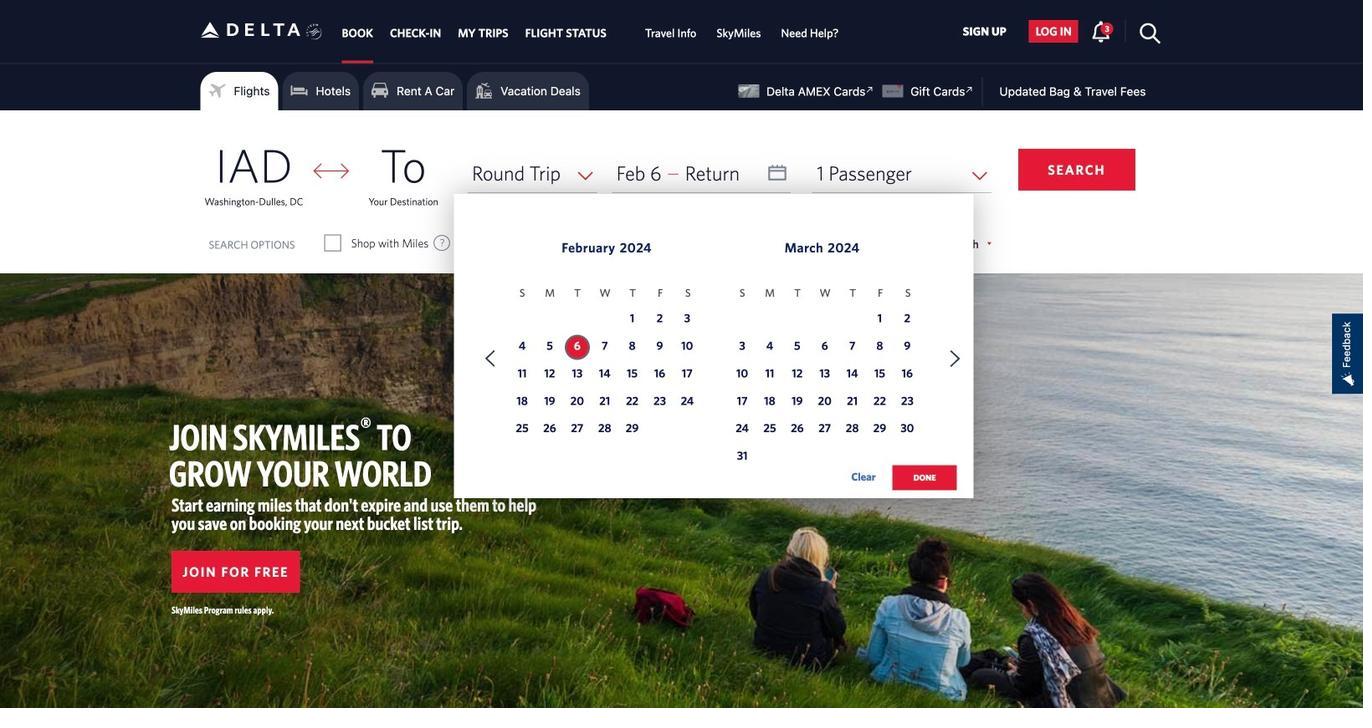Task type: vqa. For each thing, say whether or not it's contained in the screenshot.
plane icon
no



Task type: describe. For each thing, give the bounding box(es) containing it.
this link opens another site in a new window that may not follow the same accessibility policies as delta air lines. image
[[862, 82, 878, 98]]

delta air lines image
[[200, 4, 301, 56]]



Task type: locate. For each thing, give the bounding box(es) containing it.
None text field
[[612, 154, 791, 193]]

this link opens another site in a new window that may not follow the same accessibility policies as delta air lines. image
[[962, 82, 978, 98]]

tab panel
[[0, 110, 1363, 508]]

calendar expanded, use arrow keys to select date application
[[454, 194, 974, 508]]

None checkbox
[[325, 235, 340, 252]]

None checkbox
[[624, 235, 639, 252]]

None field
[[468, 154, 597, 193], [813, 154, 991, 193], [468, 154, 597, 193], [813, 154, 991, 193]]

tab list
[[333, 0, 849, 63]]

skyteam image
[[306, 6, 322, 58]]



